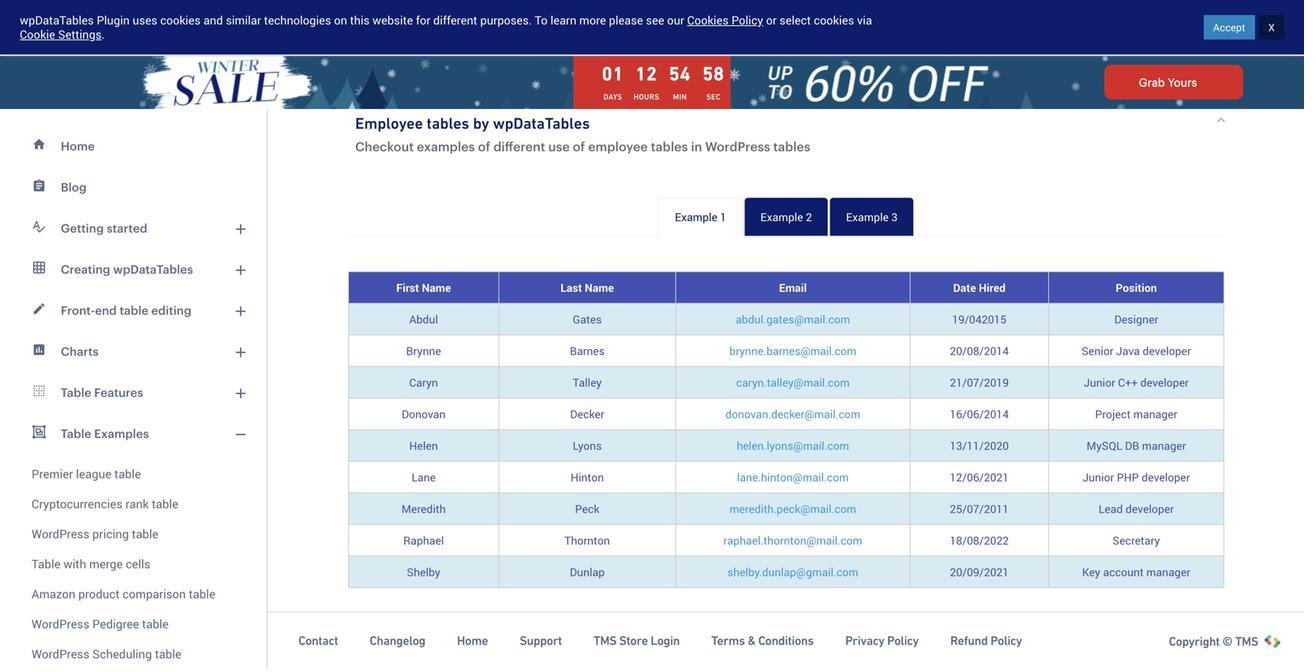 Task type: vqa. For each thing, say whether or not it's contained in the screenshot.
Refund Policy at the bottom right of page
yes



Task type: locate. For each thing, give the bounding box(es) containing it.
0 vertical spatial employee
[[491, 12, 626, 48]]

table down charts
[[61, 385, 91, 399]]

2 vertical spatial table
[[32, 556, 61, 572]]

0 horizontal spatial policy
[[732, 12, 764, 28]]

policy left or
[[732, 12, 764, 28]]

0 vertical spatial home link
[[9, 126, 258, 167]]

grab yours
[[1140, 76, 1198, 88]]

via
[[858, 12, 873, 28]]

0 horizontal spatial example
[[675, 209, 718, 224]]

table down comparison
[[142, 616, 169, 632]]

table right end
[[120, 303, 148, 317]]

tms store login
[[594, 634, 680, 648]]

different right for
[[434, 12, 478, 28]]

settings
[[58, 26, 102, 42]]

1 vertical spatial wpdatatables
[[493, 114, 590, 132]]

blog
[[61, 180, 87, 194]]

employee
[[589, 139, 648, 154]]

policy inside 'privacy policy' link
[[888, 634, 919, 648]]

terms
[[712, 634, 745, 648]]

employee
[[491, 12, 626, 48], [355, 114, 423, 132]]

abdul
[[410, 312, 438, 327]]

0 horizontal spatial wpdatatables
[[20, 12, 94, 28]]

manager up 'mysql db manager'
[[1134, 406, 1178, 421]]

features
[[94, 385, 143, 399]]

developer right java
[[1143, 343, 1192, 358]]

table for cryptocurrencies rank table
[[152, 496, 178, 512]]

0 horizontal spatial tms
[[594, 634, 617, 648]]

1 vertical spatial different
[[494, 139, 546, 154]]

2 vertical spatial manager
[[1147, 564, 1191, 579]]

1 vertical spatial junior
[[1083, 470, 1115, 485]]

key account manager
[[1083, 564, 1191, 579]]

0 horizontal spatial name
[[422, 280, 451, 295]]

table up cells
[[132, 526, 159, 542]]

example 1 link
[[659, 197, 744, 237]]

tms right ©
[[1236, 634, 1259, 649]]

contact link
[[299, 633, 338, 649]]

table for front-end table editing
[[120, 303, 148, 317]]

manager
[[1134, 406, 1178, 421], [1143, 438, 1187, 453], [1147, 564, 1191, 579]]

changelog
[[370, 634, 426, 648]]

policy inside refund policy link
[[991, 634, 1023, 648]]

wpdatatables up editing
[[113, 262, 193, 276]]

home up blog
[[61, 139, 95, 153]]

of right use
[[573, 139, 586, 154]]

learn
[[551, 12, 577, 28]]

policy
[[732, 12, 764, 28], [888, 634, 919, 648], [991, 634, 1023, 648]]

designer
[[1115, 312, 1159, 327]]

position
[[1116, 280, 1158, 295]]

1 vertical spatial employee
[[355, 114, 423, 132]]

mysql
[[1087, 438, 1123, 453]]

tables up example 2 link
[[774, 139, 811, 154]]

1 horizontal spatial name
[[585, 280, 614, 295]]

cookies left and
[[160, 12, 201, 28]]

table down wordpress pedigree table link
[[155, 646, 182, 662]]

account
[[1104, 564, 1144, 579]]

wordpress inside employee tables by wpdatatables checkout examples of different use of employee tables in wordpress tables
[[706, 139, 771, 154]]

2 horizontal spatial wpdatatables
[[493, 114, 590, 132]]

project
[[1096, 406, 1131, 421]]

1 horizontal spatial tables
[[651, 139, 688, 154]]

0 horizontal spatial different
[[434, 12, 478, 28]]

manager right account
[[1147, 564, 1191, 579]]

junior
[[1085, 375, 1116, 390], [1083, 470, 1115, 485]]

01
[[602, 63, 624, 85]]

table with merge cells
[[32, 556, 150, 572]]

wpdatatables inside "wpdatatables plugin uses cookies and similar technologies on this website for different purposes. to learn more please see our cookies policy or select cookies via cookie settings ."
[[20, 12, 94, 28]]

1 vertical spatial home link
[[457, 633, 488, 649]]

table right rank at the bottom left of the page
[[152, 496, 178, 512]]

wordpress for wordpress pedigree table
[[32, 616, 90, 632]]

plugin
[[97, 12, 130, 28]]

date
[[954, 280, 977, 295]]

name for first name
[[422, 280, 451, 295]]

cookies left via
[[814, 12, 855, 28]]

refund
[[951, 634, 988, 648]]

grab
[[1140, 76, 1166, 88]]

accept button
[[1204, 15, 1256, 39]]

0 horizontal spatial cookies
[[160, 12, 201, 28]]

1 vertical spatial home
[[457, 634, 488, 648]]

support
[[520, 634, 562, 648]]

amazon product comparison table
[[32, 586, 216, 602]]

manager right db
[[1143, 438, 1187, 453]]

more
[[580, 12, 606, 28]]

home link up blog
[[9, 126, 258, 167]]

tables left "in" in the top right of the page
[[651, 139, 688, 154]]

13/11/2020
[[951, 438, 1010, 453]]

0 horizontal spatial home link
[[9, 126, 258, 167]]

creating wpdatatables
[[61, 262, 193, 276]]

table up cryptocurrencies rank table link
[[114, 466, 141, 482]]

wpdatatables plugin uses cookies and similar technologies on this website for different purposes. to learn more please see our cookies policy or select cookies via cookie settings .
[[20, 12, 873, 42]]

c++
[[1119, 375, 1138, 390]]

blog link
[[9, 167, 258, 208]]

1 horizontal spatial cookies
[[814, 12, 855, 28]]

0 horizontal spatial of
[[478, 139, 491, 154]]

abdul.gates@mail.com link
[[736, 312, 851, 327]]

example left 2
[[761, 209, 804, 224]]

name
[[422, 280, 451, 295], [585, 280, 614, 295]]

conditions
[[759, 634, 814, 648]]

days
[[604, 92, 623, 102]]

2 horizontal spatial example
[[847, 209, 889, 224]]

2 example from the left
[[761, 209, 804, 224]]

manager for db
[[1143, 438, 1187, 453]]

example for example 2
[[761, 209, 804, 224]]

purposes.
[[481, 12, 532, 28]]

developer right c++
[[1141, 375, 1190, 390]]

wordpress employee table
[[332, 12, 703, 48]]

0 vertical spatial table
[[61, 385, 91, 399]]

example left 1
[[675, 209, 718, 224]]

product
[[78, 586, 120, 602]]

1 vertical spatial table
[[61, 427, 91, 440]]

name right first
[[422, 280, 451, 295]]

0 vertical spatial junior
[[1085, 375, 1116, 390]]

different left use
[[494, 139, 546, 154]]

junior left c++
[[1085, 375, 1116, 390]]

table for wordpress employee table
[[634, 12, 703, 48]]

table
[[634, 12, 703, 48], [120, 303, 148, 317], [114, 466, 141, 482], [152, 496, 178, 512], [132, 526, 159, 542], [189, 586, 216, 602], [142, 616, 169, 632], [155, 646, 182, 662]]

1 horizontal spatial policy
[[888, 634, 919, 648]]

by
[[473, 114, 490, 132]]

example for example 1
[[675, 209, 718, 224]]

yours
[[1169, 76, 1198, 88]]

table up "54"
[[634, 12, 703, 48]]

examples
[[94, 427, 149, 440]]

1 name from the left
[[422, 280, 451, 295]]

0 horizontal spatial employee
[[355, 114, 423, 132]]

home
[[61, 139, 95, 153], [457, 634, 488, 648]]

mysql db manager
[[1087, 438, 1187, 453]]

junior left php at the bottom
[[1083, 470, 1115, 485]]

charts link
[[9, 331, 258, 372]]

tms store login link
[[594, 633, 680, 649]]

table left with
[[32, 556, 61, 572]]

2 vertical spatial wpdatatables
[[113, 262, 193, 276]]

1 horizontal spatial example
[[761, 209, 804, 224]]

2 name from the left
[[585, 280, 614, 295]]

pricing
[[92, 526, 129, 542]]

amazon
[[32, 586, 75, 602]]

wpdatatables up use
[[493, 114, 590, 132]]

3 example from the left
[[847, 209, 889, 224]]

1 horizontal spatial home
[[457, 634, 488, 648]]

wordpress for wordpress pricing table
[[32, 526, 90, 542]]

different inside "wpdatatables plugin uses cookies and similar technologies on this website for different purposes. to learn more please see our cookies policy or select cookies via cookie settings ."
[[434, 12, 478, 28]]

cryptocurrencies rank table link
[[9, 489, 258, 519]]

policy right "privacy"
[[888, 634, 919, 648]]

policy for privacy policy
[[888, 634, 919, 648]]

home link left support
[[457, 633, 488, 649]]

1 vertical spatial manager
[[1143, 438, 1187, 453]]

cryptocurrencies
[[32, 496, 123, 512]]

of down by
[[478, 139, 491, 154]]

meredith.peck@mail.com link
[[730, 501, 857, 516]]

developer right php at the bottom
[[1142, 470, 1191, 485]]

example
[[675, 209, 718, 224], [761, 209, 804, 224], [847, 209, 889, 224]]

of
[[478, 139, 491, 154], [573, 139, 586, 154]]

wordpress for wordpress employee table
[[332, 12, 483, 48]]

donovan.decker@mail.com link
[[726, 406, 861, 421]]

16/06/2014
[[951, 406, 1010, 421]]

manager for account
[[1147, 564, 1191, 579]]

support link
[[520, 633, 562, 649]]

name right last
[[585, 280, 614, 295]]

policy right refund
[[991, 634, 1023, 648]]

get started
[[1188, 20, 1244, 35]]

1 of from the left
[[478, 139, 491, 154]]

wpdatatables left .
[[20, 12, 94, 28]]

table inside "link"
[[120, 303, 148, 317]]

tms left store
[[594, 634, 617, 648]]

0 vertical spatial wpdatatables
[[20, 12, 94, 28]]

select
[[780, 12, 811, 28]]

0 horizontal spatial home
[[61, 139, 95, 153]]

1 example from the left
[[675, 209, 718, 224]]

table with merge cells link
[[9, 549, 258, 579]]

table up premier league table in the bottom of the page
[[61, 427, 91, 440]]

php
[[1118, 470, 1140, 485]]

with
[[64, 556, 86, 572]]

example left 3
[[847, 209, 889, 224]]

wordpress scheduling table link
[[9, 639, 258, 669]]

or
[[767, 12, 777, 28]]

premier league table link
[[9, 454, 258, 489]]

2 horizontal spatial policy
[[991, 634, 1023, 648]]

1 horizontal spatial employee
[[491, 12, 626, 48]]

db
[[1126, 438, 1140, 453]]

table for premier league table
[[114, 466, 141, 482]]

last
[[561, 280, 582, 295]]

front-
[[61, 303, 95, 317]]

senior java developer
[[1082, 343, 1192, 358]]

home left support
[[457, 634, 488, 648]]

1 horizontal spatial of
[[573, 139, 586, 154]]

table examples link
[[9, 413, 258, 454]]

tables up examples in the left of the page
[[427, 114, 470, 132]]

hinton
[[571, 470, 604, 485]]

this
[[350, 12, 370, 28]]

0 vertical spatial different
[[434, 12, 478, 28]]

junior for junior c++ developer
[[1085, 375, 1116, 390]]

policy inside "wpdatatables plugin uses cookies and similar technologies on this website for different purposes. to learn more please see our cookies policy or select cookies via cookie settings ."
[[732, 12, 764, 28]]

brynne.barnes@mail.com link
[[730, 343, 857, 358]]

1 horizontal spatial different
[[494, 139, 546, 154]]

java
[[1117, 343, 1141, 358]]



Task type: describe. For each thing, give the bounding box(es) containing it.
2 of from the left
[[573, 139, 586, 154]]

and
[[204, 12, 223, 28]]

refund policy
[[951, 634, 1023, 648]]

started
[[107, 221, 147, 235]]

wordpress for wordpress scheduling table
[[32, 646, 90, 662]]

rank
[[126, 496, 149, 512]]

table for wordpress scheduling table
[[155, 646, 182, 662]]

front-end table editing link
[[9, 290, 258, 331]]

wpdatatables - tables and charts manager wordpress plugin image
[[16, 13, 167, 42]]

x button
[[1260, 15, 1285, 39]]

lane.hinton@mail.com
[[738, 470, 849, 485]]

1 cookies from the left
[[160, 12, 201, 28]]

privacy
[[846, 634, 885, 648]]

wordpress pedigree table
[[32, 616, 169, 632]]

end
[[95, 303, 117, 317]]

1 horizontal spatial wpdatatables
[[113, 262, 193, 276]]

wpdatatables inside employee tables by wpdatatables checkout examples of different use of employee tables in wordpress tables
[[493, 114, 590, 132]]

uses
[[133, 12, 157, 28]]

tms inside 'link'
[[594, 634, 617, 648]]

developer for junior c++ developer
[[1141, 375, 1190, 390]]

cookies
[[688, 12, 729, 28]]

get
[[1188, 20, 1205, 35]]

shelby.dunlap@gmail.com
[[728, 564, 859, 579]]

25/07/2011
[[951, 501, 1010, 516]]

min
[[673, 92, 687, 102]]

premier league table
[[32, 466, 141, 482]]

please
[[609, 12, 644, 28]]

copyright © tms
[[1170, 634, 1259, 649]]

getting started
[[61, 221, 147, 235]]

project manager
[[1096, 406, 1178, 421]]

caryn
[[410, 375, 438, 390]]

0 horizontal spatial tables
[[427, 114, 470, 132]]

example 2
[[761, 209, 813, 224]]

decker
[[571, 406, 605, 421]]

wordpress pricing table link
[[9, 519, 258, 549]]

table for wordpress pedigree table
[[142, 616, 169, 632]]

to
[[535, 12, 548, 28]]

table features link
[[9, 372, 258, 413]]

junior c++ developer
[[1085, 375, 1190, 390]]

wordpress pedigree table link
[[9, 609, 258, 639]]

last name
[[561, 280, 614, 295]]

technologies
[[264, 12, 331, 28]]

in
[[691, 139, 703, 154]]

privacy policy link
[[846, 633, 919, 649]]

shelby.dunlap@gmail.com link
[[728, 564, 859, 579]]

privacy policy
[[846, 634, 919, 648]]

policy for refund policy
[[991, 634, 1023, 648]]

meredith
[[402, 501, 446, 516]]

brynne.barnes@mail.com
[[730, 343, 857, 358]]

thornton
[[565, 533, 610, 548]]

junior php developer
[[1083, 470, 1191, 485]]

example for example 3
[[847, 209, 889, 224]]

cookie settings button
[[20, 26, 102, 42]]

caryn.talley@mail.com
[[737, 375, 850, 390]]

started
[[1208, 20, 1244, 35]]

table for wordpress pricing table
[[132, 526, 159, 542]]

0 vertical spatial home
[[61, 139, 95, 153]]

email
[[780, 280, 807, 295]]

Search form search field
[[332, 17, 862, 38]]

getting
[[61, 221, 104, 235]]

table examples
[[61, 427, 149, 440]]

hired
[[979, 280, 1006, 295]]

donovan
[[402, 406, 446, 421]]

terms & conditions
[[712, 634, 814, 648]]

2 horizontal spatial tables
[[774, 139, 811, 154]]

league
[[76, 466, 112, 482]]

editing
[[151, 303, 192, 317]]

our
[[668, 12, 685, 28]]

cryptocurrencies rank table
[[32, 496, 178, 512]]

junior for junior php developer
[[1083, 470, 1115, 485]]

store
[[620, 634, 648, 648]]

creating wpdatatables link
[[9, 249, 258, 290]]

table for table examples
[[61, 427, 91, 440]]

premier
[[32, 466, 73, 482]]

first name
[[397, 280, 451, 295]]

charts
[[61, 344, 99, 358]]

different inside employee tables by wpdatatables checkout examples of different use of employee tables in wordpress tables
[[494, 139, 546, 154]]

dunlap
[[570, 564, 605, 579]]

20/08/2014
[[951, 343, 1010, 358]]

raphael.thornton@mail.com
[[724, 533, 863, 548]]

amazon product comparison table link
[[9, 579, 258, 609]]

example 1
[[675, 209, 727, 224]]

examples
[[417, 139, 475, 154]]

12
[[636, 63, 658, 85]]

developer for junior php developer
[[1142, 470, 1191, 485]]

example 2 link
[[744, 197, 829, 237]]

12/06/2021
[[951, 470, 1010, 485]]

table right comparison
[[189, 586, 216, 602]]

comparison
[[123, 586, 186, 602]]

developer up secretary
[[1126, 501, 1175, 516]]

talley
[[573, 375, 602, 390]]

secretary
[[1113, 533, 1161, 548]]

scheduling
[[92, 646, 152, 662]]

employee inside employee tables by wpdatatables checkout examples of different use of employee tables in wordpress tables
[[355, 114, 423, 132]]

cookies policy link
[[688, 12, 764, 28]]

1 horizontal spatial tms
[[1236, 634, 1259, 649]]

on
[[334, 12, 347, 28]]

helen
[[410, 438, 438, 453]]

hours
[[634, 92, 660, 102]]

table for table with merge cells
[[32, 556, 61, 572]]

2 cookies from the left
[[814, 12, 855, 28]]

3
[[892, 209, 898, 224]]

0 vertical spatial manager
[[1134, 406, 1178, 421]]

table for table features
[[61, 385, 91, 399]]

raphael
[[404, 533, 444, 548]]

login
[[651, 634, 680, 648]]

name for last name
[[585, 280, 614, 295]]

developer for senior java developer
[[1143, 343, 1192, 358]]

1 horizontal spatial home link
[[457, 633, 488, 649]]



